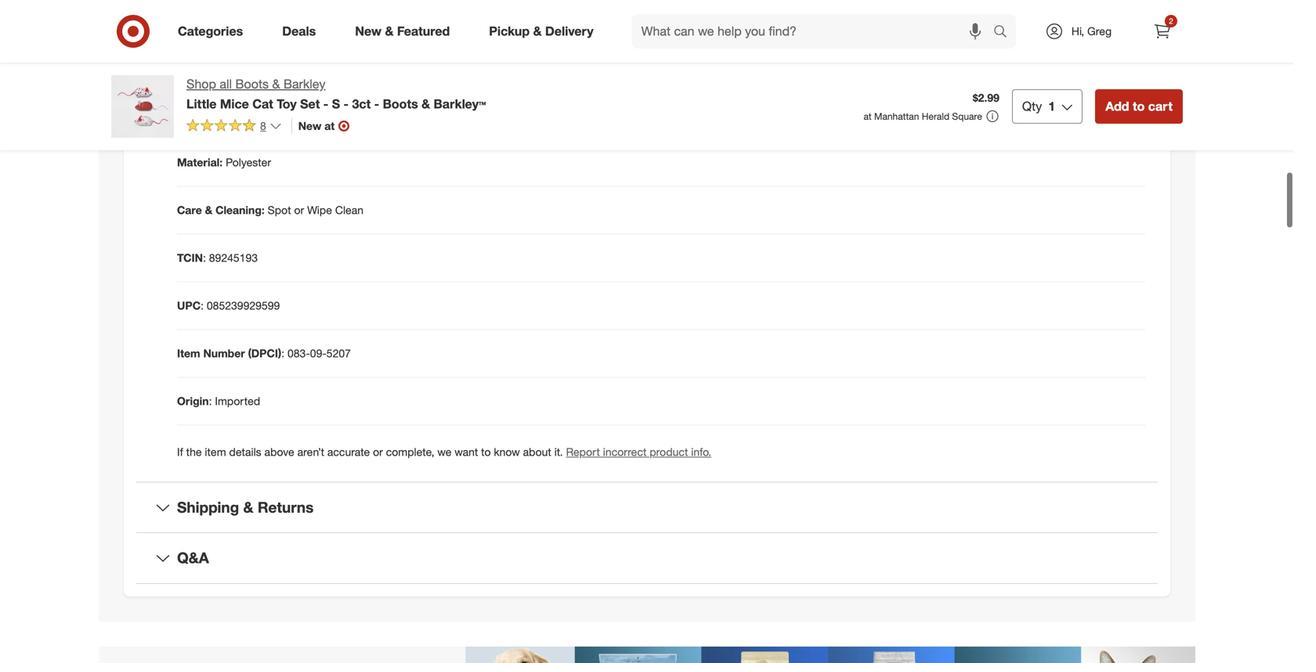Task type: vqa. For each thing, say whether or not it's contained in the screenshot.
Learn
no



Task type: locate. For each thing, give the bounding box(es) containing it.
report
[[566, 445, 600, 459]]

1 vertical spatial pet
[[177, 108, 194, 121]]

at
[[864, 111, 872, 122], [325, 119, 335, 133]]

barkley™
[[434, 96, 486, 112]]

if
[[177, 445, 183, 459]]

& inside "dropdown button"
[[243, 499, 254, 517]]

advertisement element
[[99, 647, 1196, 664]]

to right add
[[1133, 99, 1145, 114]]

: for 89245193
[[203, 251, 206, 265]]

manhattan
[[875, 111, 920, 122]]

shop
[[187, 76, 216, 92]]

includes: catnip inside toy
[[177, 12, 312, 26]]

mice
[[220, 96, 249, 112]]

1 vertical spatial toy
[[277, 96, 297, 112]]

returns
[[258, 499, 314, 517]]

: left 89245193 at the top left of page
[[203, 251, 206, 265]]

includes:
[[177, 12, 224, 26]]

1 horizontal spatial or
[[373, 445, 383, 459]]

0 horizontal spatial or
[[294, 203, 304, 217]]

& left returns
[[243, 499, 254, 517]]

at left manhattan
[[864, 111, 872, 122]]

1 vertical spatial or
[[373, 445, 383, 459]]

2 pet from the top
[[177, 108, 194, 121]]

0 vertical spatial to
[[1133, 99, 1145, 114]]

item
[[177, 347, 200, 360]]

& right care
[[205, 203, 213, 217]]

:
[[203, 251, 206, 265], [201, 299, 204, 313], [282, 347, 285, 360], [209, 395, 212, 408]]

toy right inside
[[295, 12, 312, 26]]

number
[[203, 347, 245, 360]]

0 vertical spatial or
[[294, 203, 304, 217]]

2 horizontal spatial -
[[374, 96, 379, 112]]

at down s
[[325, 119, 335, 133]]

1 horizontal spatial boots
[[383, 96, 418, 112]]

1 horizontal spatial to
[[1133, 99, 1145, 114]]

1 pet from the top
[[177, 60, 194, 74]]

& for returns
[[243, 499, 254, 517]]

new down set
[[298, 119, 322, 133]]

deals link
[[269, 14, 336, 49]]

& for delivery
[[533, 24, 542, 39]]

report incorrect product info. button
[[566, 445, 712, 460]]

3 - from the left
[[374, 96, 379, 112]]

- left s
[[324, 96, 329, 112]]

or right accurate
[[373, 445, 383, 459]]

toy
[[197, 60, 213, 74]]

activity:
[[197, 108, 238, 121]]

new
[[355, 24, 382, 39], [298, 119, 322, 133]]

q&a
[[177, 550, 209, 568]]

new left featured
[[355, 24, 382, 39]]

search
[[987, 25, 1024, 40]]

0 horizontal spatial new
[[298, 119, 322, 133]]

&
[[385, 24, 394, 39], [533, 24, 542, 39], [272, 76, 280, 92], [422, 96, 430, 112], [205, 203, 213, 217], [243, 499, 254, 517]]

care
[[177, 203, 202, 217]]

to
[[1133, 99, 1145, 114], [481, 445, 491, 459]]

0 vertical spatial toy
[[295, 12, 312, 26]]

hi,
[[1072, 24, 1085, 38]]

1
[[1049, 99, 1056, 114]]

: left 083-
[[282, 347, 285, 360]]

toy left set
[[277, 96, 297, 112]]

0 vertical spatial pet
[[177, 60, 194, 74]]

or
[[294, 203, 304, 217], [373, 445, 383, 459]]

- right 3ct
[[374, 96, 379, 112]]

know
[[494, 445, 520, 459]]

1 horizontal spatial new
[[355, 24, 382, 39]]

pet left toy
[[177, 60, 194, 74]]

pet left activity: on the left
[[177, 108, 194, 121]]

1 vertical spatial boots
[[383, 96, 418, 112]]

plush
[[246, 60, 273, 74]]

boots down plush
[[236, 76, 269, 92]]

8 link
[[187, 118, 282, 136]]

or right spot
[[294, 203, 304, 217]]

search button
[[987, 14, 1024, 52]]

product
[[650, 445, 688, 459]]

: left the imported in the left of the page
[[209, 395, 212, 408]]

upc
[[177, 299, 201, 313]]

at manhattan herald square
[[864, 111, 983, 122]]

shop all boots & barkley little mice cat toy set - s - 3ct - boots & barkley™
[[187, 76, 486, 112]]

boots right 3ct
[[383, 96, 418, 112]]

09-
[[310, 347, 327, 360]]

want
[[455, 445, 478, 459]]

pet for pet activity: chase, pounce
[[177, 108, 194, 121]]

: left the 085239929599
[[201, 299, 204, 313]]

- right s
[[344, 96, 349, 112]]

0 horizontal spatial boots
[[236, 76, 269, 92]]

catnip
[[227, 12, 260, 26]]

to right want at the bottom of the page
[[481, 445, 491, 459]]

& right pickup
[[533, 24, 542, 39]]

material: polyester
[[177, 156, 271, 169]]

hi, greg
[[1072, 24, 1112, 38]]

0 horizontal spatial to
[[481, 445, 491, 459]]

& left featured
[[385, 24, 394, 39]]

1 vertical spatial new
[[298, 119, 322, 133]]

above
[[265, 445, 294, 459]]

wipe
[[307, 203, 332, 217]]

pickup & delivery
[[489, 24, 594, 39]]

toy inside shop all boots & barkley little mice cat toy set - s - 3ct - boots & barkley™
[[277, 96, 297, 112]]

about
[[523, 445, 552, 459]]

0 vertical spatial new
[[355, 24, 382, 39]]

boots
[[236, 76, 269, 92], [383, 96, 418, 112]]

item number (dpci) : 083-09-5207
[[177, 347, 351, 360]]

1 horizontal spatial -
[[344, 96, 349, 112]]

incorrect
[[603, 445, 647, 459]]

0 vertical spatial boots
[[236, 76, 269, 92]]

0 horizontal spatial -
[[324, 96, 329, 112]]

pet
[[177, 60, 194, 74], [177, 108, 194, 121]]

-
[[324, 96, 329, 112], [344, 96, 349, 112], [374, 96, 379, 112]]

set
[[300, 96, 320, 112]]

toy
[[295, 12, 312, 26], [277, 96, 297, 112]]

new & featured link
[[342, 14, 470, 49]]

pickup & delivery link
[[476, 14, 613, 49]]



Task type: describe. For each thing, give the bounding box(es) containing it.
square
[[953, 111, 983, 122]]

shipping & returns
[[177, 499, 314, 517]]

qty 1
[[1023, 99, 1056, 114]]

cart
[[1149, 99, 1173, 114]]

: for imported
[[209, 395, 212, 408]]

new for new & featured
[[355, 24, 382, 39]]

& left barkley™ at the top of the page
[[422, 96, 430, 112]]

clean
[[335, 203, 364, 217]]

(dpci)
[[248, 347, 282, 360]]

imported
[[215, 395, 260, 408]]

083-
[[288, 347, 310, 360]]

pet activity: chase, pounce
[[177, 108, 315, 121]]

1 - from the left
[[324, 96, 329, 112]]

pounce
[[278, 108, 315, 121]]

1 horizontal spatial at
[[864, 111, 872, 122]]

cleaning:
[[216, 203, 265, 217]]

shipping
[[177, 499, 239, 517]]

1 vertical spatial to
[[481, 445, 491, 459]]

origin : imported
[[177, 395, 260, 408]]

chase,
[[241, 108, 275, 121]]

accurate
[[328, 445, 370, 459]]

add to cart
[[1106, 99, 1173, 114]]

shipping & returns button
[[136, 483, 1158, 533]]

inside
[[263, 12, 292, 26]]

image of little mice cat toy set - s - 3ct - boots & barkley™ image
[[111, 75, 174, 138]]

new & featured
[[355, 24, 450, 39]]

tcin
[[177, 251, 203, 265]]

categories link
[[165, 14, 263, 49]]

new at
[[298, 119, 335, 133]]

$2.99
[[973, 91, 1000, 105]]

details
[[229, 445, 262, 459]]

spot
[[268, 203, 291, 217]]

5207
[[327, 347, 351, 360]]

085239929599
[[207, 299, 280, 313]]

2 link
[[1146, 14, 1180, 49]]

complete,
[[386, 445, 435, 459]]

& for featured
[[385, 24, 394, 39]]

cat
[[253, 96, 273, 112]]

care & cleaning: spot or wipe clean
[[177, 203, 364, 217]]

the
[[186, 445, 202, 459]]

tcin : 89245193
[[177, 251, 258, 265]]

material:
[[177, 156, 223, 169]]

pickup
[[489, 24, 530, 39]]

: for 085239929599
[[201, 299, 204, 313]]

featured
[[397, 24, 450, 39]]

barkley
[[284, 76, 326, 92]]

q&a button
[[136, 534, 1158, 584]]

3ct
[[352, 96, 371, 112]]

all
[[220, 76, 232, 92]]

origin
[[177, 395, 209, 408]]

pet for pet toy type: plush
[[177, 60, 194, 74]]

type:
[[217, 60, 243, 74]]

pet toy type: plush
[[177, 60, 273, 74]]

upc : 085239929599
[[177, 299, 280, 313]]

herald
[[922, 111, 950, 122]]

0 horizontal spatial at
[[325, 119, 335, 133]]

2 - from the left
[[344, 96, 349, 112]]

add to cart button
[[1096, 89, 1183, 124]]

item
[[205, 445, 226, 459]]

it.
[[555, 445, 563, 459]]

if the item details above aren't accurate or complete, we want to know about it. report incorrect product info.
[[177, 445, 712, 459]]

polyester
[[226, 156, 271, 169]]

delivery
[[546, 24, 594, 39]]

qty
[[1023, 99, 1043, 114]]

89245193
[[209, 251, 258, 265]]

aren't
[[297, 445, 324, 459]]

8
[[260, 119, 266, 133]]

What can we help you find? suggestions appear below search field
[[632, 14, 998, 49]]

info.
[[691, 445, 712, 459]]

add
[[1106, 99, 1130, 114]]

& for cleaning:
[[205, 203, 213, 217]]

s
[[332, 96, 340, 112]]

little
[[187, 96, 217, 112]]

deals
[[282, 24, 316, 39]]

new for new at
[[298, 119, 322, 133]]

2
[[1170, 16, 1174, 26]]

we
[[438, 445, 452, 459]]

categories
[[178, 24, 243, 39]]

greg
[[1088, 24, 1112, 38]]

& up 'cat'
[[272, 76, 280, 92]]

to inside button
[[1133, 99, 1145, 114]]



